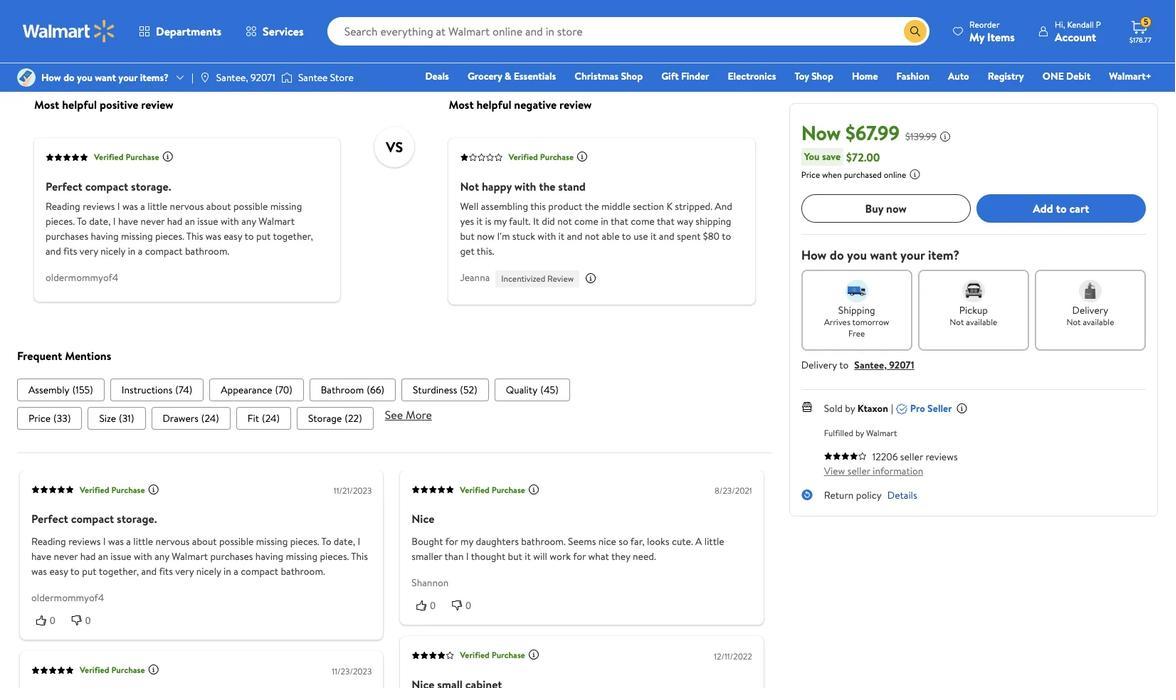 Task type: vqa. For each thing, say whether or not it's contained in the screenshot.
Clear Filters button
no



Task type: describe. For each thing, give the bounding box(es) containing it.
my inside bought for my daughters bathroom. seems nice so far, looks cute. a little smaller than i thought but it will work for what they need.
[[461, 535, 474, 549]]

appearance
[[221, 383, 272, 397]]

1 vertical spatial walmart
[[866, 427, 897, 439]]

gift finder link
[[655, 68, 716, 84]]

most for most helpful negative review
[[449, 97, 474, 112]]

to inside the perfect compact storage. reading reviews i was a little nervous about possible missing pieces. to date, i have never had an issue with any walmart purchases having missing pieces. this was easy to put together, and fits very nicely in a compact bathroom.
[[245, 229, 254, 243]]

purchases inside the perfect compact storage. reading reviews i was a little nervous about possible missing pieces. to date, i have never had an issue with any walmart purchases having missing pieces. this was easy to put together, and fits very nicely in a compact bathroom.
[[46, 229, 88, 243]]

will
[[533, 550, 547, 564]]

christmas
[[575, 69, 619, 83]]

want for items?
[[95, 70, 116, 85]]

intent image for delivery image
[[1079, 280, 1102, 303]]

home link
[[846, 68, 885, 84]]

frequent mentions
[[17, 348, 111, 364]]

you for how do you want your item?
[[847, 246, 867, 264]]

learn more about strikethrough prices image
[[940, 131, 951, 142]]

sturdiness (52)
[[413, 383, 478, 397]]

happy
[[482, 178, 512, 194]]

list item containing storage
[[297, 407, 374, 430]]

walmart+
[[1109, 69, 1152, 83]]

0 vertical spatial for
[[445, 535, 458, 549]]

delivery not available
[[1067, 303, 1115, 328]]

5 $178.77
[[1130, 16, 1152, 45]]

any inside reading reviews i was a little nervous about possible missing pieces. to date, i have never had an issue with any walmart purchases having missing pieces. this was easy to put together, and fits very nicely in a compact bathroom.
[[155, 550, 169, 564]]

verified for 11/21/2023
[[80, 484, 109, 496]]

it left is
[[477, 214, 483, 228]]

2 come from the left
[[631, 214, 655, 228]]

(24) for drawers (24)
[[201, 412, 219, 426]]

to inside reading reviews i was a little nervous about possible missing pieces. to date, i have never had an issue with any walmart purchases having missing pieces. this was easy to put together, and fits very nicely in a compact bathroom.
[[321, 535, 331, 549]]

verified purchase for 11/21/2023
[[80, 484, 145, 496]]

finder
[[681, 69, 709, 83]]

together, inside the perfect compact storage. reading reviews i was a little nervous about possible missing pieces. to date, i have never had an issue with any walmart purchases having missing pieces. this was easy to put together, and fits very nicely in a compact bathroom.
[[273, 229, 313, 243]]

vs
[[386, 138, 403, 157]]

bought for my daughters bathroom. seems nice so far, looks cute. a little smaller than i thought but it will work for what they need.
[[412, 535, 725, 564]]

(24) for fit (24)
[[262, 412, 280, 426]]

get
[[460, 244, 475, 258]]

you save $72.00
[[804, 149, 880, 165]]

need.
[[633, 550, 656, 564]]

stripped.
[[675, 199, 713, 213]]

list item containing quality
[[495, 379, 570, 402]]

now inside buy now button
[[886, 201, 907, 216]]

able
[[602, 229, 620, 243]]

way
[[677, 214, 693, 228]]

verified for 11/23/2023
[[80, 664, 109, 676]]

electronics
[[728, 69, 776, 83]]

one debit
[[1043, 69, 1091, 83]]

(22)
[[345, 412, 362, 426]]

0 vertical spatial verified purchase information image
[[577, 151, 588, 162]]

sturdiness
[[413, 383, 457, 397]]

shipping
[[839, 303, 875, 318]]

put inside the perfect compact storage. reading reviews i was a little nervous about possible missing pieces. to date, i have never had an issue with any walmart purchases having missing pieces. this was easy to put together, and fits very nicely in a compact bathroom.
[[256, 229, 271, 243]]

list item containing sturdiness
[[402, 379, 489, 402]]

registry link
[[982, 68, 1031, 84]]

list item containing bathroom
[[309, 379, 396, 402]]

it right use
[[651, 229, 657, 243]]

auto link
[[942, 68, 976, 84]]

$72.00
[[847, 149, 880, 165]]

nicely inside the perfect compact storage. reading reviews i was a little nervous about possible missing pieces. to date, i have never had an issue with any walmart purchases having missing pieces. this was easy to put together, and fits very nicely in a compact bathroom.
[[101, 244, 126, 258]]

1 horizontal spatial santee,
[[855, 358, 887, 372]]

work
[[550, 550, 571, 564]]

 image for santee, 92071
[[199, 72, 211, 83]]

Search search field
[[327, 17, 930, 46]]

do for how do you want your items?
[[63, 70, 75, 85]]

(45)
[[540, 383, 559, 397]]

to inside the perfect compact storage. reading reviews i was a little nervous about possible missing pieces. to date, i have never had an issue with any walmart purchases having missing pieces. this was easy to put together, and fits very nicely in a compact bathroom.
[[77, 214, 87, 228]]

view
[[824, 464, 845, 478]]

they
[[612, 550, 631, 564]]

2 that from the left
[[657, 214, 675, 228]]

nervous inside reading reviews i was a little nervous about possible missing pieces. to date, i have never had an issue with any walmart purchases having missing pieces. this was easy to put together, and fits very nicely in a compact bathroom.
[[156, 535, 190, 549]]

1 vertical spatial reviews
[[926, 450, 958, 464]]

easy inside reading reviews i was a little nervous about possible missing pieces. to date, i have never had an issue with any walmart purchases having missing pieces. this was easy to put together, and fits very nicely in a compact bathroom.
[[49, 565, 68, 579]]

purchase for 11/23/2023
[[111, 664, 145, 676]]

not for pickup
[[950, 316, 964, 328]]

drawers (24)
[[163, 412, 219, 426]]

more
[[406, 407, 432, 423]]

had inside the perfect compact storage. reading reviews i was a little nervous about possible missing pieces. to date, i have never had an issue with any walmart purchases having missing pieces. this was easy to put together, and fits very nicely in a compact bathroom.
[[167, 214, 183, 228]]

bathroom. inside the perfect compact storage. reading reviews i was a little nervous about possible missing pieces. to date, i have never had an issue with any walmart purchases having missing pieces. this was easy to put together, and fits very nicely in a compact bathroom.
[[185, 244, 229, 258]]

little inside the perfect compact storage. reading reviews i was a little nervous about possible missing pieces. to date, i have never had an issue with any walmart purchases having missing pieces. this was easy to put together, and fits very nicely in a compact bathroom.
[[148, 199, 167, 213]]

by for fulfilled
[[856, 427, 864, 439]]

1 horizontal spatial the
[[585, 199, 599, 213]]

this.
[[477, 244, 494, 258]]

storage
[[308, 412, 342, 426]]

(155)
[[72, 383, 93, 397]]

and inside reading reviews i was a little nervous about possible missing pieces. to date, i have never had an issue with any walmart purchases having missing pieces. this was easy to put together, and fits very nicely in a compact bathroom.
[[141, 565, 157, 579]]

section
[[633, 199, 664, 213]]

seems
[[568, 535, 596, 549]]

santee
[[298, 70, 328, 85]]

to inside reading reviews i was a little nervous about possible missing pieces. to date, i have never had an issue with any walmart purchases having missing pieces. this was easy to put together, and fits very nicely in a compact bathroom.
[[70, 565, 80, 579]]

quality (45)
[[506, 383, 559, 397]]

available for delivery
[[1083, 316, 1115, 328]]

how for how do you want your item?
[[801, 246, 827, 264]]

see more
[[385, 407, 432, 423]]

perfect for perfect compact storage.
[[31, 511, 68, 527]]

verified purchase information image for 11/23/2023
[[148, 664, 159, 676]]

it down "product" at the top left
[[559, 229, 565, 243]]

intent image for shipping image
[[846, 280, 868, 303]]

fulfilled by walmart
[[824, 427, 897, 439]]

what
[[588, 550, 609, 564]]

 image for how do you want your items?
[[17, 68, 36, 87]]

size (31)
[[99, 412, 134, 426]]

i'm
[[497, 229, 510, 243]]

0 horizontal spatial 92071
[[251, 70, 275, 85]]

details
[[888, 488, 917, 503]]

size
[[99, 412, 116, 426]]

now $67.99
[[801, 119, 900, 147]]

walmart image
[[23, 20, 115, 43]]

incentivized review information image
[[585, 272, 597, 284]]

1 horizontal spatial for
[[573, 550, 586, 564]]

product
[[548, 199, 583, 213]]

not happy with the stand well assembling this product the middle section k stripped. and yes it is my fault. it did not come in that come that way shipping but now i'm stuck with it and not able to use it and spent $80 to get this.
[[460, 178, 732, 258]]

christmas shop
[[575, 69, 643, 83]]

with inside the perfect compact storage. reading reviews i was a little nervous about possible missing pieces. to date, i have never had an issue with any walmart purchases having missing pieces. this was easy to put together, and fits very nicely in a compact bathroom.
[[221, 214, 239, 228]]

walmart inside reading reviews i was a little nervous about possible missing pieces. to date, i have never had an issue with any walmart purchases having missing pieces. this was easy to put together, and fits very nicely in a compact bathroom.
[[172, 550, 208, 564]]

not for delivery
[[1067, 316, 1081, 328]]

in inside not happy with the stand well assembling this product the middle section k stripped. and yes it is my fault. it did not come in that come that way shipping but now i'm stuck with it and not able to use it and spent $80 to get this.
[[601, 214, 609, 228]]

return
[[824, 488, 854, 503]]

do for how do you want your item?
[[830, 246, 844, 264]]

list item containing assembly
[[17, 379, 104, 402]]

never inside the perfect compact storage. reading reviews i was a little nervous about possible missing pieces. to date, i have never had an issue with any walmart purchases having missing pieces. this was easy to put together, and fits very nicely in a compact bathroom.
[[141, 214, 165, 228]]

shop for christmas shop
[[621, 69, 643, 83]]

deals
[[425, 69, 449, 83]]

cart
[[1070, 201, 1090, 216]]

buy now
[[865, 201, 907, 216]]

return policy details
[[824, 488, 917, 503]]

gift finder
[[662, 69, 709, 83]]

gift
[[662, 69, 679, 83]]

account
[[1055, 29, 1097, 44]]

$139.99
[[906, 130, 937, 144]]

put inside reading reviews i was a little nervous about possible missing pieces. to date, i have never had an issue with any walmart purchases having missing pieces. this was easy to put together, and fits very nicely in a compact bathroom.
[[82, 565, 97, 579]]

(66)
[[367, 383, 385, 397]]

delivery for not
[[1073, 303, 1109, 318]]

helpful for positive
[[62, 97, 97, 112]]

0 horizontal spatial not
[[558, 214, 572, 228]]

arrives
[[824, 316, 851, 328]]

(33)
[[53, 412, 71, 426]]

store
[[330, 70, 354, 85]]

pickup
[[959, 303, 988, 318]]

jeanna
[[460, 270, 490, 285]]

(31)
[[119, 412, 134, 426]]

 image for santee store
[[281, 70, 293, 85]]

bought
[[412, 535, 443, 549]]

an inside reading reviews i was a little nervous about possible missing pieces. to date, i have never had an issue with any walmart purchases having missing pieces. this was easy to put together, and fits very nicely in a compact bathroom.
[[98, 550, 108, 564]]

storage. for perfect compact storage.
[[117, 511, 157, 527]]

add
[[1033, 201, 1054, 216]]

mentions
[[65, 348, 111, 364]]

sold by ktaxon
[[824, 402, 888, 416]]

this
[[531, 199, 546, 213]]

toy shop
[[795, 69, 834, 83]]

purchases inside reading reviews i was a little nervous about possible missing pieces. to date, i have never had an issue with any walmart purchases having missing pieces. this was easy to put together, and fits very nicely in a compact bathroom.
[[210, 550, 253, 564]]

pro seller info image
[[957, 403, 968, 414]]

toy
[[795, 69, 809, 83]]

have inside reading reviews i was a little nervous about possible missing pieces. to date, i have never had an issue with any walmart purchases having missing pieces. this was easy to put together, and fits very nicely in a compact bathroom.
[[31, 550, 51, 564]]

use
[[634, 229, 648, 243]]

verified for 8/23/2021
[[460, 484, 490, 496]]

how for how do you want your items?
[[41, 70, 61, 85]]

(70)
[[275, 383, 292, 397]]

fashion link
[[890, 68, 936, 84]]

1 come from the left
[[575, 214, 599, 228]]

0 horizontal spatial santee,
[[216, 70, 248, 85]]

verified for 12/11/2022
[[460, 649, 490, 662]]

pro
[[910, 402, 925, 416]]

verified purchase for 12/11/2022
[[460, 649, 525, 662]]

how do you want your item?
[[801, 246, 960, 264]]

$80
[[703, 229, 720, 243]]

0 horizontal spatial verified purchase information image
[[528, 484, 540, 495]]

tomorrow
[[853, 316, 890, 328]]

verified purchase information image for 12/11/2022
[[528, 649, 540, 661]]

one
[[1043, 69, 1064, 83]]

very inside reading reviews i was a little nervous about possible missing pieces. to date, i have never had an issue with any walmart purchases having missing pieces. this was easy to put together, and fits very nicely in a compact bathroom.
[[175, 565, 194, 579]]

purchase for 12/11/2022
[[492, 649, 525, 662]]



Task type: locate. For each thing, give the bounding box(es) containing it.
0 vertical spatial bathroom.
[[185, 244, 229, 258]]

not up well
[[460, 178, 479, 194]]

oldermommyof4
[[46, 270, 118, 285], [31, 591, 104, 605]]

it left will
[[525, 550, 531, 564]]

not
[[460, 178, 479, 194], [950, 316, 964, 328], [1067, 316, 1081, 328]]

1 that from the left
[[611, 214, 629, 228]]

0 horizontal spatial very
[[80, 244, 98, 258]]

you
[[804, 150, 820, 164]]

grocery & essentials link
[[461, 68, 563, 84]]

1 horizontal spatial come
[[631, 214, 655, 228]]

my up than
[[461, 535, 474, 549]]

purchase for 11/21/2023
[[111, 484, 145, 496]]

0 vertical spatial but
[[460, 229, 475, 243]]

walmart+ link
[[1103, 68, 1158, 84]]

how down walmart image at the left top
[[41, 70, 61, 85]]

1 horizontal spatial want
[[870, 246, 898, 264]]

0 horizontal spatial seller
[[848, 464, 871, 478]]

0 horizontal spatial put
[[82, 565, 97, 579]]

most down how do you want your items?
[[34, 97, 59, 112]]

1 (24) from the left
[[201, 412, 219, 426]]

not down "product" at the top left
[[558, 214, 572, 228]]

possible inside reading reviews i was a little nervous about possible missing pieces. to date, i have never had an issue with any walmart purchases having missing pieces. this was easy to put together, and fits very nicely in a compact bathroom.
[[219, 535, 254, 549]]

0 horizontal spatial walmart
[[172, 550, 208, 564]]

cute.
[[672, 535, 693, 549]]

$178.77
[[1130, 35, 1152, 45]]

but inside bought for my daughters bathroom. seems nice so far, looks cute. a little smaller than i thought but it will work for what they need.
[[508, 550, 523, 564]]

| right items?
[[192, 70, 194, 85]]

1 horizontal spatial easy
[[224, 229, 242, 243]]

grocery
[[468, 69, 502, 83]]

1 vertical spatial about
[[192, 535, 217, 549]]

0 vertical spatial not
[[558, 214, 572, 228]]

santee, down free
[[855, 358, 887, 372]]

 image left the santee, 92071
[[199, 72, 211, 83]]

1 vertical spatial the
[[585, 199, 599, 213]]

price for price (33)
[[28, 412, 51, 426]]

1 horizontal spatial never
[[141, 214, 165, 228]]

1 horizontal spatial (24)
[[262, 412, 280, 426]]

perfect compact storage. reading reviews i was a little nervous about possible missing pieces. to date, i have never had an issue with any walmart purchases having missing pieces. this was easy to put together, and fits very nicely in a compact bathroom.
[[46, 178, 313, 258]]

1 horizontal spatial not
[[950, 316, 964, 328]]

1 vertical spatial bathroom.
[[521, 535, 566, 549]]

easy inside the perfect compact storage. reading reviews i was a little nervous about possible missing pieces. to date, i have never had an issue with any walmart purchases having missing pieces. this was easy to put together, and fits very nicely in a compact bathroom.
[[224, 229, 242, 243]]

list
[[17, 379, 772, 402]]

review down items?
[[141, 97, 174, 112]]

it
[[477, 214, 483, 228], [559, 229, 565, 243], [651, 229, 657, 243], [525, 550, 531, 564]]

intent image for pickup image
[[962, 280, 985, 303]]

not inside delivery not available
[[1067, 316, 1081, 328]]

date, inside the perfect compact storage. reading reviews i was a little nervous about possible missing pieces. to date, i have never had an issue with any walmart purchases having missing pieces. this was easy to put together, and fits very nicely in a compact bathroom.
[[89, 214, 111, 228]]

not inside pickup not available
[[950, 316, 964, 328]]

delivery
[[1073, 303, 1109, 318], [801, 358, 837, 372]]

by for sold
[[845, 402, 855, 416]]

but down daughters
[[508, 550, 523, 564]]

1 horizontal spatial fits
[[159, 565, 173, 579]]

0 horizontal spatial have
[[31, 550, 51, 564]]

incentivized
[[501, 272, 546, 285]]

items
[[988, 29, 1015, 44]]

list item containing drawers
[[151, 407, 231, 430]]

shop right the toy in the right of the page
[[812, 69, 834, 83]]

2 helpful from the left
[[477, 97, 512, 112]]

when
[[822, 169, 842, 181]]

1 horizontal spatial in
[[224, 565, 231, 579]]

1 horizontal spatial to
[[321, 535, 331, 549]]

list item up fit
[[209, 379, 304, 402]]

bathroom. inside bought for my daughters bathroom. seems nice so far, looks cute. a little smaller than i thought but it will work for what they need.
[[521, 535, 566, 549]]

0 vertical spatial storage.
[[131, 178, 171, 194]]

nicely inside reading reviews i was a little nervous about possible missing pieces. to date, i have never had an issue with any walmart purchases having missing pieces. this was easy to put together, and fits very nicely in a compact bathroom.
[[196, 565, 221, 579]]

review for most helpful positive review
[[141, 97, 174, 112]]

4.0784 stars out of 5, based on 12206 seller reviews element
[[824, 452, 867, 461]]

you
[[77, 70, 92, 85], [847, 246, 867, 264]]

list item containing appearance
[[209, 379, 304, 402]]

any inside the perfect compact storage. reading reviews i was a little nervous about possible missing pieces. to date, i have never had an issue with any walmart purchases having missing pieces. this was easy to put together, and fits very nicely in a compact bathroom.
[[242, 214, 256, 228]]

bathroom.
[[185, 244, 229, 258], [521, 535, 566, 549], [281, 565, 325, 579]]

0 vertical spatial now
[[886, 201, 907, 216]]

positive
[[100, 97, 138, 112]]

1 review from the left
[[141, 97, 174, 112]]

1 vertical spatial put
[[82, 565, 97, 579]]

0 horizontal spatial |
[[192, 70, 194, 85]]

0 horizontal spatial fits
[[63, 244, 77, 258]]

0 vertical spatial the
[[539, 178, 556, 194]]

1 vertical spatial want
[[870, 246, 898, 264]]

(24)
[[201, 412, 219, 426], [262, 412, 280, 426]]

0 horizontal spatial review
[[141, 97, 174, 112]]

delivery inside delivery not available
[[1073, 303, 1109, 318]]

0 vertical spatial purchases
[[46, 229, 88, 243]]

1 horizontal spatial very
[[175, 565, 194, 579]]

home
[[852, 69, 878, 83]]

fits inside the perfect compact storage. reading reviews i was a little nervous about possible missing pieces. to date, i have never had an issue with any walmart purchases having missing pieces. this was easy to put together, and fits very nicely in a compact bathroom.
[[63, 244, 77, 258]]

0 vertical spatial walmart
[[259, 214, 295, 228]]

1 horizontal spatial price
[[801, 169, 820, 181]]

not left able
[[585, 229, 600, 243]]

for down seems
[[573, 550, 586, 564]]

1 horizontal spatial any
[[242, 214, 256, 228]]

reviews inside reading reviews i was a little nervous about possible missing pieces. to date, i have never had an issue with any walmart purchases having missing pieces. this was easy to put together, and fits very nicely in a compact bathroom.
[[68, 535, 101, 549]]

92071 down services dropdown button
[[251, 70, 275, 85]]

2 review from the left
[[560, 97, 592, 112]]

0 horizontal spatial do
[[63, 70, 75, 85]]

very inside the perfect compact storage. reading reviews i was a little nervous about possible missing pieces. to date, i have never had an issue with any walmart purchases having missing pieces. this was easy to put together, and fits very nicely in a compact bathroom.
[[80, 244, 98, 258]]

1 horizontal spatial my
[[494, 214, 507, 228]]

list item up the drawers
[[110, 379, 204, 402]]

1 vertical spatial do
[[830, 246, 844, 264]]

verified purchase for 11/23/2023
[[80, 664, 145, 676]]

list item containing fit
[[236, 407, 291, 430]]

with inside reading reviews i was a little nervous about possible missing pieces. to date, i have never had an issue with any walmart purchases having missing pieces. this was easy to put together, and fits very nicely in a compact bathroom.
[[134, 550, 152, 564]]

shannon
[[412, 576, 449, 590]]

now up this.
[[477, 229, 495, 243]]

verified purchase information image up stand
[[577, 151, 588, 162]]

list item up (22)
[[309, 379, 396, 402]]

verified purchase information image up will
[[528, 484, 540, 495]]

storage.
[[131, 178, 171, 194], [117, 511, 157, 527]]

shipping arrives tomorrow free
[[824, 303, 890, 340]]

legal information image
[[909, 169, 921, 180]]

it inside bought for my daughters bathroom. seems nice so far, looks cute. a little smaller than i thought but it will work for what they need.
[[525, 550, 531, 564]]

(74)
[[175, 383, 192, 397]]

for up than
[[445, 535, 458, 549]]

1 vertical spatial very
[[175, 565, 194, 579]]

you up intent image for shipping
[[847, 246, 867, 264]]

1 vertical spatial you
[[847, 246, 867, 264]]

11/21/2023
[[334, 485, 372, 497]]

 image down walmart image at the left top
[[17, 68, 36, 87]]

about inside reading reviews i was a little nervous about possible missing pieces. to date, i have never had an issue with any walmart purchases having missing pieces. this was easy to put together, and fits very nicely in a compact bathroom.
[[192, 535, 217, 549]]

list item containing size
[[88, 407, 146, 430]]

assembling
[[481, 199, 528, 213]]

price down you
[[801, 169, 820, 181]]

having inside reading reviews i was a little nervous about possible missing pieces. to date, i have never had an issue with any walmart purchases having missing pieces. this was easy to put together, and fits very nicely in a compact bathroom.
[[255, 550, 283, 564]]

1 horizontal spatial not
[[585, 229, 600, 243]]

0 horizontal spatial but
[[460, 229, 475, 243]]

 image
[[17, 68, 36, 87], [281, 70, 293, 85], [199, 72, 211, 83]]

1 horizontal spatial together,
[[273, 229, 313, 243]]

verified purchase
[[94, 151, 159, 163], [509, 151, 574, 163], [80, 484, 145, 496], [460, 484, 525, 496], [460, 649, 525, 662], [80, 664, 145, 676]]

free
[[849, 327, 865, 340]]

0 horizontal spatial bathroom.
[[185, 244, 229, 258]]

price when purchased online
[[801, 169, 907, 181]]

fashion
[[897, 69, 930, 83]]

available for pickup
[[966, 316, 998, 328]]

delivery down intent image for delivery
[[1073, 303, 1109, 318]]

0 vertical spatial issue
[[197, 214, 218, 228]]

0 horizontal spatial available
[[966, 316, 998, 328]]

issue inside reading reviews i was a little nervous about possible missing pieces. to date, i have never had an issue with any walmart purchases having missing pieces. this was easy to put together, and fits very nicely in a compact bathroom.
[[111, 550, 131, 564]]

electronics link
[[722, 68, 783, 84]]

0 vertical spatial possible
[[233, 199, 268, 213]]

but up get
[[460, 229, 475, 243]]

seller for information
[[848, 464, 871, 478]]

about inside the perfect compact storage. reading reviews i was a little nervous about possible missing pieces. to date, i have never had an issue with any walmart purchases having missing pieces. this was easy to put together, and fits very nicely in a compact bathroom.
[[206, 199, 231, 213]]

that down middle
[[611, 214, 629, 228]]

in inside reading reviews i was a little nervous about possible missing pieces. to date, i have never had an issue with any walmart purchases having missing pieces. this was easy to put together, and fits very nicely in a compact bathroom.
[[224, 565, 231, 579]]

than
[[445, 550, 464, 564]]

available inside delivery not available
[[1083, 316, 1115, 328]]

1 horizontal spatial bathroom.
[[281, 565, 325, 579]]

in inside the perfect compact storage. reading reviews i was a little nervous about possible missing pieces. to date, i have never had an issue with any walmart purchases having missing pieces. this was easy to put together, and fits very nicely in a compact bathroom.
[[128, 244, 136, 258]]

to inside button
[[1056, 201, 1067, 216]]

i inside bought for my daughters bathroom. seems nice so far, looks cute. a little smaller than i thought but it will work for what they need.
[[466, 550, 469, 564]]

item?
[[928, 246, 960, 264]]

want for item?
[[870, 246, 898, 264]]

seller
[[928, 402, 952, 416]]

most down grocery
[[449, 97, 474, 112]]

list item down instructions
[[88, 407, 146, 430]]

1 available from the left
[[966, 316, 998, 328]]

available down intent image for delivery
[[1083, 316, 1115, 328]]

list item up more
[[402, 379, 489, 402]]

0 vertical spatial how
[[41, 70, 61, 85]]

santee, down services dropdown button
[[216, 70, 248, 85]]

for
[[445, 535, 458, 549], [573, 550, 586, 564]]

1 vertical spatial together,
[[99, 565, 139, 579]]

2 horizontal spatial walmart
[[866, 427, 897, 439]]

not down intent image for pickup
[[950, 316, 964, 328]]

seller for reviews
[[901, 450, 923, 464]]

verified purchase information image
[[577, 151, 588, 162], [528, 484, 540, 495]]

departments button
[[127, 14, 234, 48]]

fits inside reading reviews i was a little nervous about possible missing pieces. to date, i have never had an issue with any walmart purchases having missing pieces. this was easy to put together, and fits very nicely in a compact bathroom.
[[159, 565, 173, 579]]

2 most from the left
[[449, 97, 474, 112]]

reading inside the perfect compact storage. reading reviews i was a little nervous about possible missing pieces. to date, i have never had an issue with any walmart purchases having missing pieces. this was easy to put together, and fits very nicely in a compact bathroom.
[[46, 199, 80, 213]]

nice
[[599, 535, 616, 549]]

storage. for perfect compact storage. reading reviews i was a little nervous about possible missing pieces. to date, i have never had an issue with any walmart purchases having missing pieces. this was easy to put together, and fits very nicely in a compact bathroom.
[[131, 178, 171, 194]]

shop right christmas
[[621, 69, 643, 83]]

0 vertical spatial in
[[601, 214, 609, 228]]

list item containing instructions
[[110, 379, 204, 402]]

1 vertical spatial 92071
[[889, 358, 915, 372]]

1 vertical spatial but
[[508, 550, 523, 564]]

by right fulfilled
[[856, 427, 864, 439]]

1 vertical spatial your
[[901, 246, 925, 264]]

list item down 'bathroom'
[[297, 407, 374, 430]]

0 horizontal spatial how
[[41, 70, 61, 85]]

p
[[1096, 18, 1101, 30]]

perfect
[[46, 178, 82, 194], [31, 511, 68, 527]]

want up most helpful positive review
[[95, 70, 116, 85]]

perfect for perfect compact storage. reading reviews i was a little nervous about possible missing pieces. to date, i have never had an issue with any walmart purchases having missing pieces. this was easy to put together, and fits very nicely in a compact bathroom.
[[46, 178, 82, 194]]

you up most helpful positive review
[[77, 70, 92, 85]]

information
[[873, 464, 924, 478]]

1 vertical spatial verified purchase information image
[[528, 484, 540, 495]]

having inside the perfect compact storage. reading reviews i was a little nervous about possible missing pieces. to date, i have never had an issue with any walmart purchases having missing pieces. this was easy to put together, and fits very nicely in a compact bathroom.
[[91, 229, 119, 243]]

0 vertical spatial do
[[63, 70, 75, 85]]

1 horizontal spatial but
[[508, 550, 523, 564]]

helpful down grocery
[[477, 97, 512, 112]]

the up this at the top of page
[[539, 178, 556, 194]]

date, inside reading reviews i was a little nervous about possible missing pieces. to date, i have never had an issue with any walmart purchases having missing pieces. this was easy to put together, and fits very nicely in a compact bathroom.
[[334, 535, 355, 549]]

1 helpful from the left
[[62, 97, 97, 112]]

(24) right the drawers
[[201, 412, 219, 426]]

appearance (70)
[[221, 383, 292, 397]]

0 vertical spatial to
[[77, 214, 87, 228]]

1 vertical spatial easy
[[49, 565, 68, 579]]

walmart inside the perfect compact storage. reading reviews i was a little nervous about possible missing pieces. to date, i have never had an issue with any walmart purchases having missing pieces. this was easy to put together, and fits very nicely in a compact bathroom.
[[259, 214, 295, 228]]

1 vertical spatial oldermommyof4
[[31, 591, 104, 605]]

1 vertical spatial for
[[573, 550, 586, 564]]

1 vertical spatial purchases
[[210, 550, 253, 564]]

is
[[485, 214, 492, 228]]

see more list
[[17, 407, 772, 430]]

this inside the perfect compact storage. reading reviews i was a little nervous about possible missing pieces. to date, i have never had an issue with any walmart purchases having missing pieces. this was easy to put together, and fits very nicely in a compact bathroom.
[[186, 229, 203, 243]]

christmas shop link
[[568, 68, 649, 84]]

1 vertical spatial |
[[891, 402, 893, 416]]

in
[[601, 214, 609, 228], [128, 244, 136, 258], [224, 565, 231, 579]]

verified purchase for 8/23/2021
[[460, 484, 525, 496]]

come up use
[[631, 214, 655, 228]]

list item down "appearance (70)" in the bottom of the page
[[236, 407, 291, 430]]

search icon image
[[910, 26, 921, 37]]

your for item?
[[901, 246, 925, 264]]

now
[[886, 201, 907, 216], [477, 229, 495, 243]]

bathroom (66)
[[321, 383, 385, 397]]

missing
[[270, 199, 302, 213], [121, 229, 153, 243], [256, 535, 288, 549], [286, 550, 318, 564]]

most
[[34, 97, 59, 112], [449, 97, 474, 112]]

my inside not happy with the stand well assembling this product the middle section k stripped. and yes it is my fault. it did not come in that come that way shipping but now i'm stuck with it and not able to use it and spent $80 to get this.
[[494, 214, 507, 228]]

0 vertical spatial by
[[845, 402, 855, 416]]

drawers
[[163, 412, 199, 426]]

purchased
[[844, 169, 882, 181]]

helpful for negative
[[477, 97, 512, 112]]

storage. inside the perfect compact storage. reading reviews i was a little nervous about possible missing pieces. to date, i have never had an issue with any walmart purchases having missing pieces. this was easy to put together, and fits very nicely in a compact bathroom.
[[131, 178, 171, 194]]

now right 'buy'
[[886, 201, 907, 216]]

0 horizontal spatial come
[[575, 214, 599, 228]]

seller right 12206 on the bottom right of the page
[[901, 450, 923, 464]]

come down "product" at the top left
[[575, 214, 599, 228]]

&
[[505, 69, 512, 83]]

0 vertical spatial my
[[494, 214, 507, 228]]

1 most from the left
[[34, 97, 59, 112]]

1 horizontal spatial 92071
[[889, 358, 915, 372]]

1 vertical spatial santee,
[[855, 358, 887, 372]]

1 horizontal spatial review
[[560, 97, 592, 112]]

0 horizontal spatial now
[[477, 229, 495, 243]]

little inside bought for my daughters bathroom. seems nice so far, looks cute. a little smaller than i thought but it will work for what they need.
[[705, 535, 725, 549]]

do up shipping in the right top of the page
[[830, 246, 844, 264]]

 image left santee
[[281, 70, 293, 85]]

perfect inside the perfect compact storage. reading reviews i was a little nervous about possible missing pieces. to date, i have never had an issue with any walmart purchases having missing pieces. this was easy to put together, and fits very nicely in a compact bathroom.
[[46, 178, 82, 194]]

reading inside reading reviews i was a little nervous about possible missing pieces. to date, i have never had an issue with any walmart purchases having missing pieces. this was easy to put together, and fits very nicely in a compact bathroom.
[[31, 535, 66, 549]]

verified purchase information image
[[162, 151, 173, 162], [148, 484, 159, 495], [528, 649, 540, 661], [148, 664, 159, 676]]

add to cart
[[1033, 201, 1090, 216]]

list item up (33)
[[17, 379, 104, 402]]

0 vertical spatial very
[[80, 244, 98, 258]]

compact inside reading reviews i was a little nervous about possible missing pieces. to date, i have never had an issue with any walmart purchases having missing pieces. this was easy to put together, and fits very nicely in a compact bathroom.
[[241, 565, 278, 579]]

delivery to santee, 92071
[[801, 358, 915, 372]]

list item right (52) on the bottom of the page
[[495, 379, 570, 402]]

frequent
[[17, 348, 62, 364]]

helpful
[[62, 97, 97, 112], [477, 97, 512, 112]]

was
[[122, 199, 138, 213], [206, 229, 221, 243], [108, 535, 124, 549], [31, 565, 47, 579]]

price left (33)
[[28, 412, 51, 426]]

1 vertical spatial an
[[98, 550, 108, 564]]

0 vertical spatial want
[[95, 70, 116, 85]]

bathroom. inside reading reviews i was a little nervous about possible missing pieces. to date, i have never had an issue with any walmart purchases having missing pieces. this was easy to put together, and fits very nicely in a compact bathroom.
[[281, 565, 325, 579]]

2 available from the left
[[1083, 316, 1115, 328]]

about
[[206, 199, 231, 213], [192, 535, 217, 549]]

reading reviews i was a little nervous about possible missing pieces. to date, i have never had an issue with any walmart purchases having missing pieces. this was easy to put together, and fits very nicely in a compact bathroom.
[[31, 535, 368, 579]]

1 vertical spatial perfect
[[31, 511, 68, 527]]

1 horizontal spatial your
[[901, 246, 925, 264]]

purchase for 8/23/2021
[[492, 484, 525, 496]]

Walmart Site-Wide search field
[[327, 17, 930, 46]]

daughters
[[476, 535, 519, 549]]

do up most helpful positive review
[[63, 70, 75, 85]]

(24) right fit
[[262, 412, 280, 426]]

auto
[[948, 69, 969, 83]]

seller down 4.0784 stars out of 5, based on 12206 seller reviews element
[[848, 464, 871, 478]]

together, inside reading reviews i was a little nervous about possible missing pieces. to date, i have never had an issue with any walmart purchases having missing pieces. this was easy to put together, and fits very nicely in a compact bathroom.
[[99, 565, 139, 579]]

an
[[185, 214, 195, 228], [98, 550, 108, 564]]

1 vertical spatial having
[[255, 550, 283, 564]]

verified purchase information image for 11/21/2023
[[148, 484, 159, 495]]

items?
[[140, 70, 169, 85]]

1 vertical spatial how
[[801, 246, 827, 264]]

pickup not available
[[950, 303, 998, 328]]

so
[[619, 535, 628, 549]]

shop for toy shop
[[812, 69, 834, 83]]

delivery for to
[[801, 358, 837, 372]]

fault.
[[509, 214, 531, 228]]

debit
[[1067, 69, 1091, 83]]

you for how do you want your items?
[[77, 70, 92, 85]]

(52)
[[460, 383, 478, 397]]

but inside not happy with the stand well assembling this product the middle section k stripped. and yes it is my fault. it did not come in that come that way shipping but now i'm stuck with it and not able to use it and spent $80 to get this.
[[460, 229, 475, 243]]

my right is
[[494, 214, 507, 228]]

have inside the perfect compact storage. reading reviews i was a little nervous about possible missing pieces. to date, i have never had an issue with any walmart purchases having missing pieces. this was easy to put together, and fits very nicely in a compact bathroom.
[[118, 214, 138, 228]]

price for price when purchased online
[[801, 169, 820, 181]]

delivery up sold
[[801, 358, 837, 372]]

2 (24) from the left
[[262, 412, 280, 426]]

bathroom
[[321, 383, 364, 397]]

1 vertical spatial nicely
[[196, 565, 221, 579]]

how up arrives
[[801, 246, 827, 264]]

review for most helpful negative review
[[560, 97, 592, 112]]

services button
[[234, 14, 316, 48]]

that
[[611, 214, 629, 228], [657, 214, 675, 228]]

never inside reading reviews i was a little nervous about possible missing pieces. to date, i have never had an issue with any walmart purchases having missing pieces. this was easy to put together, and fits very nicely in a compact bathroom.
[[54, 550, 78, 564]]

want down buy now button on the right of the page
[[870, 246, 898, 264]]

an inside the perfect compact storage. reading reviews i was a little nervous about possible missing pieces. to date, i have never had an issue with any walmart purchases having missing pieces. this was easy to put together, and fits very nicely in a compact bathroom.
[[185, 214, 195, 228]]

hi, kendall p account
[[1055, 18, 1101, 44]]

1 horizontal spatial most
[[449, 97, 474, 112]]

that down k
[[657, 214, 675, 228]]

and inside the perfect compact storage. reading reviews i was a little nervous about possible missing pieces. to date, i have never had an issue with any walmart purchases having missing pieces. this was easy to put together, and fits very nicely in a compact bathroom.
[[46, 244, 61, 258]]

any
[[242, 214, 256, 228], [155, 550, 169, 564]]

your for items?
[[118, 70, 138, 85]]

1 shop from the left
[[621, 69, 643, 83]]

little inside reading reviews i was a little nervous about possible missing pieces. to date, i have never had an issue with any walmart purchases having missing pieces. this was easy to put together, and fits very nicely in a compact bathroom.
[[133, 535, 153, 549]]

0 vertical spatial oldermommyof4
[[46, 270, 118, 285]]

santee store
[[298, 70, 354, 85]]

92071 up pro
[[889, 358, 915, 372]]

your
[[118, 70, 138, 85], [901, 246, 925, 264]]

0 vertical spatial reviews
[[83, 199, 115, 213]]

| right ktaxon
[[891, 402, 893, 416]]

not down intent image for delivery
[[1067, 316, 1081, 328]]

list item
[[17, 379, 104, 402], [110, 379, 204, 402], [209, 379, 304, 402], [309, 379, 396, 402], [402, 379, 489, 402], [495, 379, 570, 402], [17, 407, 82, 430], [88, 407, 146, 430], [151, 407, 231, 430], [236, 407, 291, 430], [297, 407, 374, 430]]

0 vertical spatial had
[[167, 214, 183, 228]]

see more button
[[385, 407, 432, 423]]

list containing assembly
[[17, 379, 772, 402]]

possible inside the perfect compact storage. reading reviews i was a little nervous about possible missing pieces. to date, i have never had an issue with any walmart purchases having missing pieces. this was easy to put together, and fits very nicely in a compact bathroom.
[[233, 199, 268, 213]]

my
[[970, 29, 985, 44]]

1 vertical spatial date,
[[334, 535, 355, 549]]

buy now button
[[801, 194, 971, 223]]

1 horizontal spatial nicely
[[196, 565, 221, 579]]

your left items?
[[118, 70, 138, 85]]

online
[[884, 169, 907, 181]]

not inside not happy with the stand well assembling this product the middle section k stripped. and yes it is my fault. it did not come in that come that way shipping but now i'm stuck with it and not able to use it and spent $80 to get this.
[[460, 178, 479, 194]]

very
[[80, 244, 98, 258], [175, 565, 194, 579]]

list item down the (74)
[[151, 407, 231, 430]]

2 shop from the left
[[812, 69, 834, 83]]

your left item?
[[901, 246, 925, 264]]

0 horizontal spatial  image
[[17, 68, 36, 87]]

0 horizontal spatial date,
[[89, 214, 111, 228]]

nervous inside the perfect compact storage. reading reviews i was a little nervous about possible missing pieces. to date, i have never had an issue with any walmart purchases having missing pieces. this was easy to put together, and fits very nicely in a compact bathroom.
[[170, 199, 204, 213]]

2 vertical spatial walmart
[[172, 550, 208, 564]]

by right sold
[[845, 402, 855, 416]]

available down intent image for pickup
[[966, 316, 998, 328]]

issue inside the perfect compact storage. reading reviews i was a little nervous about possible missing pieces. to date, i have never had an issue with any walmart purchases having missing pieces. this was easy to put together, and fits very nicely in a compact bathroom.
[[197, 214, 218, 228]]

0 horizontal spatial that
[[611, 214, 629, 228]]

12206 seller reviews
[[873, 450, 958, 464]]

the left middle
[[585, 199, 599, 213]]

11/23/2023
[[332, 665, 372, 677]]

how
[[41, 70, 61, 85], [801, 246, 827, 264]]

0 horizontal spatial for
[[445, 535, 458, 549]]

now inside not happy with the stand well assembling this product the middle section k stripped. and yes it is my fault. it did not come in that come that way shipping but now i'm stuck with it and not able to use it and spent $80 to get this.
[[477, 229, 495, 243]]

this inside reading reviews i was a little nervous about possible missing pieces. to date, i have never had an issue with any walmart purchases having missing pieces. this was easy to put together, and fits very nicely in a compact bathroom.
[[351, 550, 368, 564]]

available inside pickup not available
[[966, 316, 998, 328]]

1 horizontal spatial delivery
[[1073, 303, 1109, 318]]

list item down assembly
[[17, 407, 82, 430]]

review down christmas
[[560, 97, 592, 112]]

reviews inside the perfect compact storage. reading reviews i was a little nervous about possible missing pieces. to date, i have never had an issue with any walmart purchases having missing pieces. this was easy to put together, and fits very nicely in a compact bathroom.
[[83, 199, 115, 213]]

list item containing price
[[17, 407, 82, 430]]

2 horizontal spatial  image
[[281, 70, 293, 85]]

0 vertical spatial together,
[[273, 229, 313, 243]]

price inside list item
[[28, 412, 51, 426]]

most for most helpful positive review
[[34, 97, 59, 112]]

0 horizontal spatial not
[[460, 178, 479, 194]]

0 horizontal spatial this
[[186, 229, 203, 243]]

0 vertical spatial nicely
[[101, 244, 126, 258]]

santee, 92071 button
[[855, 358, 915, 372]]

services
[[263, 23, 304, 39]]

0 vertical spatial |
[[192, 70, 194, 85]]

helpful down how do you want your items?
[[62, 97, 97, 112]]

had inside reading reviews i was a little nervous about possible missing pieces. to date, i have never had an issue with any walmart purchases having missing pieces. this was easy to put together, and fits very nicely in a compact bathroom.
[[80, 550, 96, 564]]



